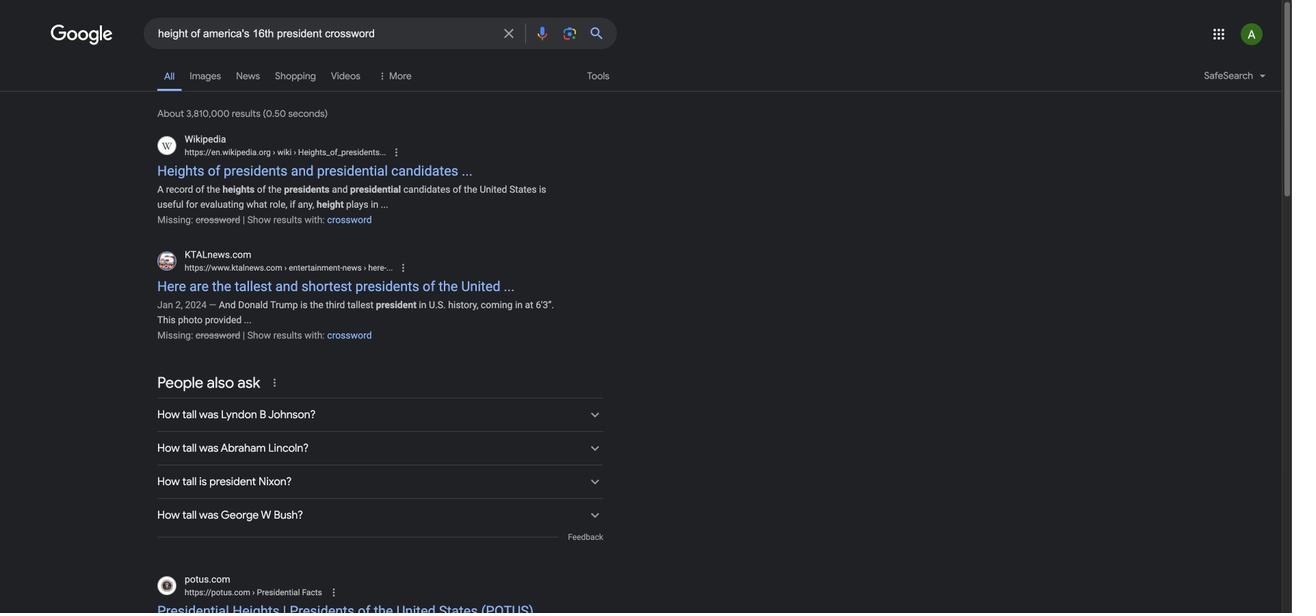 Task type: describe. For each thing, give the bounding box(es) containing it.
search by voice image
[[534, 25, 551, 42]]

google image
[[51, 25, 114, 45]]

Search text field
[[158, 26, 493, 43]]

search by image image
[[562, 25, 578, 42]]



Task type: locate. For each thing, give the bounding box(es) containing it.
None text field
[[185, 146, 386, 159], [185, 262, 393, 274], [185, 587, 322, 599], [250, 588, 322, 598], [185, 146, 386, 159], [185, 262, 393, 274], [185, 587, 322, 599], [250, 588, 322, 598]]

navigation
[[0, 60, 1282, 99]]

None text field
[[271, 148, 386, 157], [282, 263, 393, 273], [271, 148, 386, 157], [282, 263, 393, 273]]

None search field
[[0, 17, 617, 49]]



Task type: vqa. For each thing, say whether or not it's contained in the screenshot.
flight on the top of the page
no



